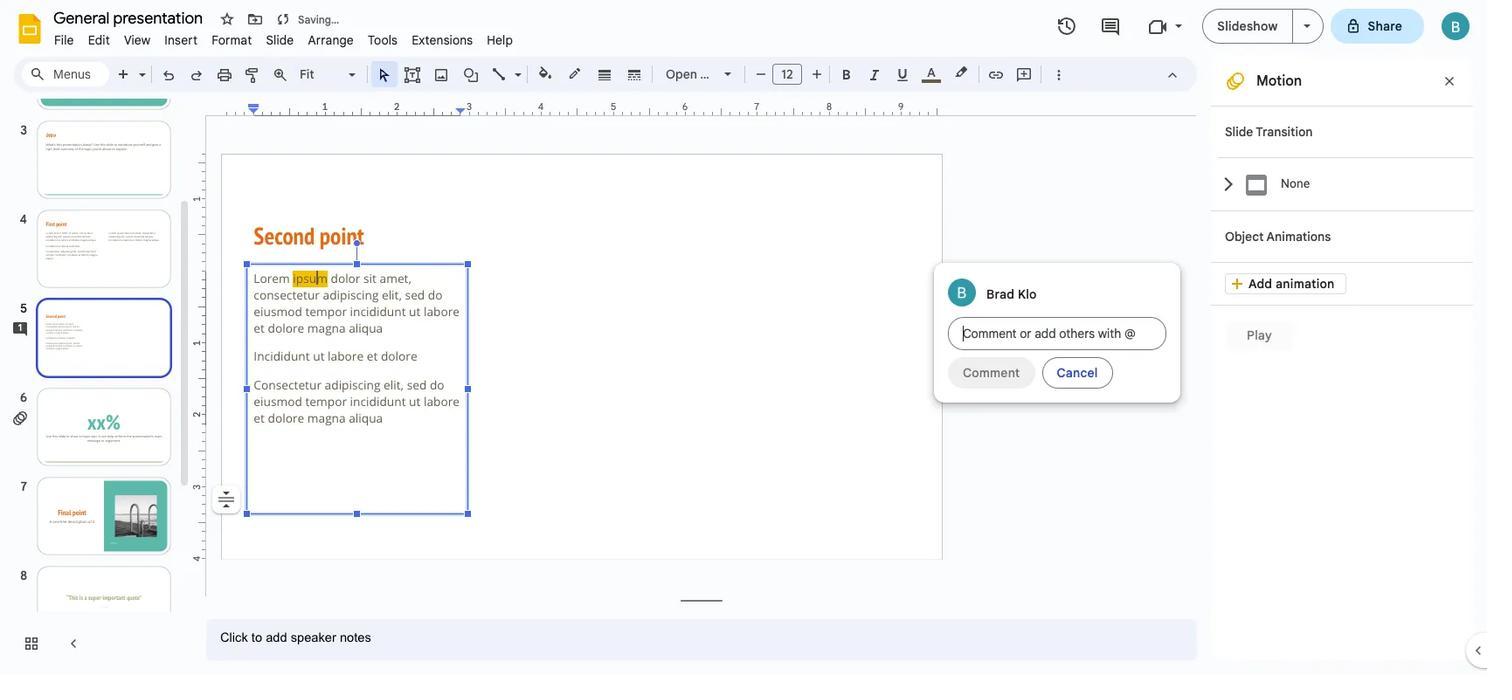 Task type: vqa. For each thing, say whether or not it's contained in the screenshot.
'eaders'
no



Task type: describe. For each thing, give the bounding box(es) containing it.
extensions menu item
[[405, 30, 480, 51]]

new slide with layout image
[[135, 63, 146, 69]]

open
[[666, 66, 697, 82]]

navigation inside motion application
[[0, 27, 192, 675]]

Rename text field
[[47, 7, 213, 28]]

arrange menu item
[[301, 30, 361, 51]]

extensions
[[412, 32, 473, 48]]

border weight option
[[595, 62, 615, 87]]

saving… button
[[271, 7, 344, 31]]

list inside motion application
[[934, 263, 1181, 403]]

Star checkbox
[[215, 7, 239, 31]]

add animation button
[[1225, 274, 1346, 294]]

motion section
[[1211, 57, 1473, 661]]

transition
[[1256, 124, 1313, 140]]

help menu item
[[480, 30, 520, 51]]

tools
[[368, 32, 398, 48]]

insert menu item
[[158, 30, 205, 51]]

menu bar banner
[[0, 0, 1487, 675]]

arrange
[[308, 32, 354, 48]]

Font size field
[[772, 64, 809, 89]]

add animation
[[1249, 276, 1335, 292]]

none tab
[[1218, 157, 1473, 211]]

sans
[[700, 66, 728, 82]]

cancel
[[1057, 365, 1098, 381]]

font list. open sans selected. option
[[666, 62, 728, 87]]

Zoom text field
[[297, 62, 346, 87]]

share
[[1368, 18, 1403, 34]]

slide for slide transition
[[1225, 124, 1253, 140]]

main toolbar
[[108, 61, 1072, 89]]

open sans
[[666, 66, 728, 82]]

menu bar inside menu bar "banner"
[[47, 23, 520, 52]]

saving…
[[298, 13, 339, 26]]

insert image image
[[431, 62, 451, 87]]

option inside motion application
[[212, 486, 240, 514]]

Zoom field
[[294, 62, 364, 87]]

animation
[[1276, 276, 1335, 292]]

left margin image
[[223, 102, 259, 115]]

view
[[124, 32, 151, 48]]

slideshow button
[[1203, 9, 1293, 44]]

file
[[54, 32, 74, 48]]

cancel button
[[1042, 358, 1113, 389]]



Task type: locate. For each thing, give the bounding box(es) containing it.
1 vertical spatial slide
[[1225, 124, 1253, 140]]

Menus field
[[22, 62, 109, 87]]

0 horizontal spatial slide
[[266, 32, 294, 48]]

animations
[[1267, 229, 1331, 245]]

Comment draft text field
[[948, 317, 1167, 351]]

object animations
[[1225, 229, 1331, 245]]

slide for slide
[[266, 32, 294, 48]]

border color: transparent image
[[565, 62, 585, 85]]

slide transition
[[1225, 124, 1313, 140]]

list containing brad klo
[[934, 263, 1181, 403]]

add
[[1249, 276, 1273, 292]]

object
[[1225, 229, 1264, 245]]

brad
[[987, 287, 1015, 303]]

slide down 'saving…' button
[[266, 32, 294, 48]]

presentation options image
[[1303, 24, 1310, 28]]

menu bar containing file
[[47, 23, 520, 52]]

shape image
[[461, 62, 481, 87]]

shrink text on overflow image
[[214, 488, 239, 512]]

navigation
[[0, 27, 192, 675]]

help
[[487, 32, 513, 48]]

Font size text field
[[773, 64, 801, 85]]

insert
[[165, 32, 198, 48]]

motion application
[[0, 0, 1487, 675]]

share button
[[1330, 9, 1424, 44]]

view menu item
[[117, 30, 158, 51]]

play
[[1247, 328, 1272, 343]]

border dash option
[[624, 62, 644, 87]]

none
[[1281, 177, 1310, 191]]

slide left "transition"
[[1225, 124, 1253, 140]]

fill color: transparent image
[[535, 62, 555, 85]]

comment button
[[948, 358, 1035, 389]]

brad klo
[[987, 287, 1037, 303]]

option
[[212, 486, 240, 514]]

motion
[[1257, 73, 1302, 90]]

format menu item
[[205, 30, 259, 51]]

edit menu item
[[81, 30, 117, 51]]

list
[[934, 263, 1181, 403]]

comment
[[963, 365, 1020, 381]]

menu bar
[[47, 23, 520, 52]]

slide inside the motion section
[[1225, 124, 1253, 140]]

file menu item
[[47, 30, 81, 51]]

klo
[[1018, 287, 1037, 303]]

slide inside menu item
[[266, 32, 294, 48]]

slide
[[266, 32, 294, 48], [1225, 124, 1253, 140]]

edit
[[88, 32, 110, 48]]

1 horizontal spatial slide
[[1225, 124, 1253, 140]]

slideshow
[[1218, 18, 1278, 34]]

play button
[[1225, 320, 1294, 351]]

slide menu item
[[259, 30, 301, 51]]

brad klo image
[[948, 279, 976, 307]]

highlight color image
[[952, 62, 971, 83]]

text color image
[[922, 62, 941, 83]]

0 vertical spatial slide
[[266, 32, 294, 48]]

tools menu item
[[361, 30, 405, 51]]

format
[[212, 32, 252, 48]]



